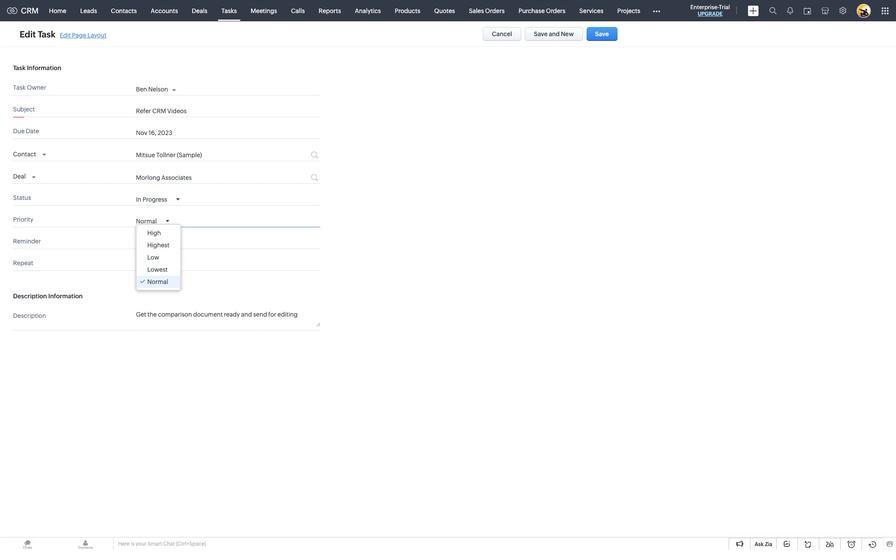 Task type: locate. For each thing, give the bounding box(es) containing it.
description for description information
[[13, 293, 47, 300]]

here
[[118, 541, 130, 548]]

leads
[[80, 7, 97, 14]]

description
[[13, 293, 47, 300], [13, 312, 46, 319]]

home link
[[42, 0, 73, 21]]

edit down crm
[[20, 29, 36, 39]]

low
[[147, 254, 159, 261]]

upgrade
[[698, 11, 723, 17]]

in progress
[[136, 196, 167, 203]]

calendar image
[[804, 7, 811, 14]]

0 vertical spatial normal
[[136, 218, 157, 225]]

orders for sales orders
[[485, 7, 505, 14]]

tasks link
[[214, 0, 244, 21]]

description down the description information
[[13, 312, 46, 319]]

products link
[[388, 0, 427, 21]]

quotes
[[434, 7, 455, 14]]

sales orders link
[[462, 0, 512, 21]]

search element
[[764, 0, 782, 21]]

normal
[[136, 218, 157, 225], [147, 278, 168, 285]]

meetings link
[[244, 0, 284, 21]]

projects link
[[611, 0, 647, 21]]

orders inside the sales orders link
[[485, 7, 505, 14]]

signals element
[[782, 0, 799, 21]]

ask zia
[[755, 542, 772, 548]]

1 orders from the left
[[485, 7, 505, 14]]

lowest
[[147, 266, 168, 273]]

1 vertical spatial information
[[48, 293, 83, 300]]

task left owner
[[13, 84, 26, 91]]

owner
[[27, 84, 46, 91]]

reports
[[319, 7, 341, 14]]

due
[[13, 128, 25, 135]]

0 vertical spatial description
[[13, 293, 47, 300]]

meetings
[[251, 7, 277, 14]]

sales
[[469, 7, 484, 14]]

orders right purchase
[[546, 7, 566, 14]]

priority
[[13, 216, 33, 223]]

chat
[[163, 541, 175, 548]]

deals
[[192, 7, 207, 14]]

deals link
[[185, 0, 214, 21]]

profile element
[[852, 0, 876, 21]]

0 vertical spatial information
[[27, 65, 61, 71]]

zia
[[765, 542, 772, 548]]

description down repeat
[[13, 293, 47, 300]]

crm
[[21, 6, 39, 15]]

reminder
[[13, 238, 41, 245]]

2 orders from the left
[[546, 7, 566, 14]]

orders
[[485, 7, 505, 14], [546, 7, 566, 14]]

edit
[[20, 29, 36, 39], [60, 32, 71, 39]]

1 vertical spatial task
[[13, 65, 26, 71]]

orders right sales
[[485, 7, 505, 14]]

create menu image
[[748, 5, 759, 16]]

high
[[147, 230, 161, 237]]

task down home "link"
[[38, 29, 56, 39]]

in
[[136, 196, 141, 203]]

smart
[[148, 541, 162, 548]]

1 vertical spatial normal
[[147, 278, 168, 285]]

None text field
[[136, 174, 278, 181]]

here is your smart chat (ctrl+space)
[[118, 541, 206, 548]]

tasks
[[221, 7, 237, 14]]

None text field
[[136, 108, 320, 115], [136, 152, 278, 159], [136, 108, 320, 115], [136, 152, 278, 159]]

orders inside purchase orders link
[[546, 7, 566, 14]]

contacts image
[[58, 538, 113, 551]]

services link
[[573, 0, 611, 21]]

purchase
[[519, 7, 545, 14]]

tree
[[136, 225, 180, 290]]

ask
[[755, 542, 764, 548]]

None button
[[483, 27, 521, 41], [525, 27, 583, 41], [587, 27, 618, 41], [483, 27, 521, 41], [525, 27, 583, 41], [587, 27, 618, 41]]

1 vertical spatial description
[[13, 312, 46, 319]]

information
[[27, 65, 61, 71], [48, 293, 83, 300]]

1 description from the top
[[13, 293, 47, 300]]

contacts link
[[104, 0, 144, 21]]

is
[[131, 541, 135, 548]]

edit task edit page layout
[[20, 29, 107, 39]]

highest
[[147, 242, 169, 249]]

Get the comparison document ready and send for editing text field
[[136, 311, 320, 327]]

profile image
[[857, 4, 871, 18]]

enterprise-trial upgrade
[[691, 4, 730, 17]]

edit page layout link
[[60, 32, 107, 39]]

task for task information
[[13, 65, 26, 71]]

2 vertical spatial task
[[13, 84, 26, 91]]

nelson
[[148, 86, 168, 93]]

task up task owner
[[13, 65, 26, 71]]

normal inside field
[[136, 218, 157, 225]]

2 description from the top
[[13, 312, 46, 319]]

normal up high
[[136, 218, 157, 225]]

1 horizontal spatial orders
[[546, 7, 566, 14]]

normal down lowest on the top left of the page
[[147, 278, 168, 285]]

crm link
[[7, 6, 39, 15]]

edit left page
[[60, 32, 71, 39]]

ben
[[136, 86, 147, 93]]

1 horizontal spatial edit
[[60, 32, 71, 39]]

0 horizontal spatial orders
[[485, 7, 505, 14]]

task
[[38, 29, 56, 39], [13, 65, 26, 71], [13, 84, 26, 91]]



Task type: vqa. For each thing, say whether or not it's contained in the screenshot.
the Search TEXT FIELD
no



Task type: describe. For each thing, give the bounding box(es) containing it.
task for task owner
[[13, 84, 26, 91]]

accounts
[[151, 7, 178, 14]]

enterprise-
[[691, 4, 719, 10]]

contacts
[[111, 7, 137, 14]]

0 vertical spatial task
[[38, 29, 56, 39]]

page
[[72, 32, 86, 39]]

deal
[[13, 173, 26, 180]]

information for description information
[[48, 293, 83, 300]]

quotes link
[[427, 0, 462, 21]]

description information
[[13, 293, 83, 300]]

task owner
[[13, 84, 46, 91]]

leads link
[[73, 0, 104, 21]]

analytics link
[[348, 0, 388, 21]]

task information
[[13, 65, 61, 71]]

description for description
[[13, 312, 46, 319]]

date
[[26, 128, 39, 135]]

accounts link
[[144, 0, 185, 21]]

search image
[[769, 7, 777, 14]]

repeat
[[13, 260, 33, 267]]

contact
[[13, 151, 36, 158]]

due date
[[13, 128, 39, 135]]

projects
[[618, 7, 640, 14]]

ben nelson
[[136, 86, 168, 93]]

edit inside edit task edit page layout
[[60, 32, 71, 39]]

In Progress field
[[136, 195, 179, 203]]

signals image
[[787, 7, 793, 14]]

purchase orders link
[[512, 0, 573, 21]]

reports link
[[312, 0, 348, 21]]

progress
[[143, 196, 167, 203]]

(ctrl+space)
[[176, 541, 206, 548]]

Deal field
[[13, 171, 36, 181]]

purchase orders
[[519, 7, 566, 14]]

status
[[13, 194, 31, 201]]

calls link
[[284, 0, 312, 21]]

Other Modules field
[[647, 4, 666, 18]]

tree containing high
[[136, 225, 180, 290]]

home
[[49, 7, 66, 14]]

layout
[[87, 32, 107, 39]]

mmm d, yyyy text field
[[136, 129, 293, 136]]

sales orders
[[469, 7, 505, 14]]

your
[[136, 541, 146, 548]]

subject
[[13, 106, 35, 113]]

calls
[[291, 7, 305, 14]]

services
[[580, 7, 604, 14]]

chats image
[[0, 538, 55, 551]]

create menu element
[[743, 0, 764, 21]]

Contact field
[[13, 148, 46, 159]]

0 horizontal spatial edit
[[20, 29, 36, 39]]

orders for purchase orders
[[546, 7, 566, 14]]

analytics
[[355, 7, 381, 14]]

Normal field
[[136, 217, 169, 225]]

trial
[[719, 4, 730, 10]]

information for task information
[[27, 65, 61, 71]]

products
[[395, 7, 420, 14]]



